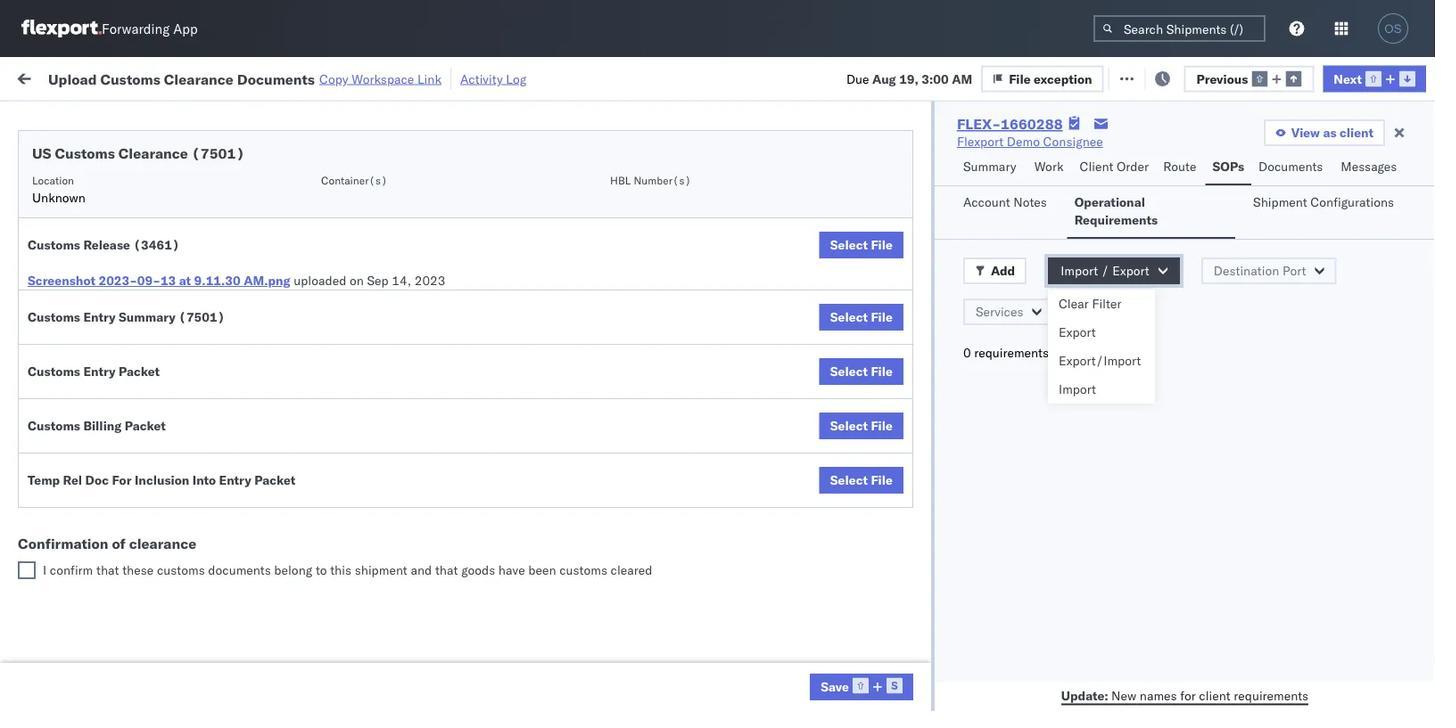 Task type: locate. For each thing, give the bounding box(es) containing it.
1 vertical spatial (7501)
[[179, 310, 225, 325]]

2 select from the top
[[830, 310, 868, 325]]

0 vertical spatial import
[[150, 69, 191, 85]]

confirm inside button
[[41, 531, 87, 547]]

ca for 5th schedule pickup from los angeles, ca "button" from the bottom of the page
[[41, 226, 58, 242]]

est, left 9,
[[341, 375, 368, 391]]

1 ca from the top
[[41, 226, 58, 242]]

dec up 7:00 pm est, dec 23, 2022
[[371, 454, 394, 469]]

1846748 left filter
[[1023, 297, 1078, 312]]

import inside button
[[1061, 263, 1098, 279]]

ocean fcl
[[546, 218, 608, 234], [546, 336, 608, 352], [546, 375, 608, 391], [546, 454, 608, 469], [546, 493, 608, 509], [546, 571, 608, 587], [546, 650, 608, 666]]

1 vertical spatial lagerfeld
[[957, 650, 1010, 666]]

0 vertical spatial requirements
[[974, 345, 1049, 361]]

11:30 pm est, jan 23, 2023
[[287, 650, 454, 666]]

exception
[[1156, 69, 1215, 85], [1034, 71, 1092, 86]]

2 vertical spatial 2023
[[423, 650, 454, 666]]

export down clear
[[1059, 325, 1096, 340]]

pickup inside confirm pickup from los angeles, ca
[[90, 483, 128, 499]]

ceau7522281, down operational requirements 'button'
[[1099, 257, 1191, 273]]

destination port
[[1214, 263, 1306, 279]]

numbers for container numbers
[[1099, 153, 1143, 166]]

ceau7522281, down the export/import
[[1099, 375, 1191, 390]]

that down "confirmation of clearance"
[[96, 563, 119, 579]]

7 fcl from the top
[[586, 650, 608, 666]]

0 horizontal spatial exception
[[1034, 71, 1092, 86]]

2:59 left "to"
[[287, 571, 314, 587]]

6 flex-1846748 from the top
[[985, 375, 1078, 391]]

1 horizontal spatial file exception
[[1132, 69, 1215, 85]]

aug
[[873, 71, 896, 86]]

select file for customs entry summary (7501)
[[830, 310, 893, 325]]

1 lagerfeld from the top
[[957, 611, 1010, 626]]

schedule delivery appointment button
[[41, 177, 219, 197], [41, 295, 219, 314], [41, 452, 219, 472]]

1 1846748 from the top
[[1023, 179, 1078, 194]]

order
[[1117, 159, 1149, 174]]

import inside button
[[150, 69, 191, 85]]

schedule down unknown
[[41, 208, 94, 224]]

5 select file from the top
[[830, 473, 893, 488]]

0 horizontal spatial requirements
[[974, 345, 1049, 361]]

1 horizontal spatial summary
[[963, 159, 1017, 174]]

account notes button
[[956, 186, 1057, 239]]

6 hlxu8034992 from the top
[[1288, 375, 1376, 390]]

account notes
[[963, 194, 1047, 210]]

messages button
[[1334, 151, 1407, 186]]

file for customs entry packet
[[871, 364, 893, 380]]

at left "risk"
[[354, 69, 365, 85]]

schedule delivery appointment link for first schedule delivery appointment 'button' from the top of the page
[[41, 177, 219, 195]]

3 schedule delivery appointment link from the top
[[41, 452, 219, 470]]

select file for customs release (3461)
[[830, 237, 893, 253]]

0 vertical spatial client
[[1340, 125, 1374, 141]]

schedule delivery appointment button down us customs clearance (7501)
[[41, 177, 219, 197]]

configurations
[[1311, 194, 1395, 210]]

5 select from the top
[[830, 473, 868, 488]]

numbers inside container numbers
[[1099, 153, 1143, 166]]

shipment configurations button
[[1246, 186, 1407, 239]]

2 vertical spatial appointment
[[146, 453, 219, 468]]

exception down search shipments (/) text box
[[1156, 69, 1215, 85]]

0 vertical spatial appointment
[[146, 178, 219, 194]]

lagerfeld
[[957, 611, 1010, 626], [957, 650, 1010, 666]]

select file button for customs entry summary (7501)
[[820, 304, 904, 331]]

5 ceau7522281, from the top
[[1099, 335, 1191, 351]]

container numbers
[[1099, 139, 1147, 166]]

est, up 7:00 pm est, dec 23, 2022
[[341, 454, 368, 469]]

1 vertical spatial 14,
[[397, 454, 417, 469]]

mbl/mawb numbers button
[[1206, 142, 1411, 160]]

1 that from the left
[[96, 563, 119, 579]]

numbers down view
[[1280, 146, 1324, 159]]

2 vertical spatial schedule delivery appointment
[[41, 453, 219, 468]]

and
[[411, 563, 432, 579]]

1 vertical spatial entry
[[83, 364, 116, 380]]

work down the app
[[194, 69, 225, 85]]

summary down 09-
[[119, 310, 176, 325]]

documents for upload customs clearance documents
[[41, 383, 106, 399]]

2 schedule from the top
[[41, 208, 94, 224]]

1 vertical spatial packet
[[125, 418, 166, 434]]

2:59 down uploaded on the top of the page
[[287, 297, 314, 312]]

los left into
[[161, 483, 181, 499]]

client right as
[[1340, 125, 1374, 141]]

schedule delivery appointment link for 2nd schedule delivery appointment 'button' from the bottom
[[41, 295, 219, 313]]

6 hlxu6269489, from the top
[[1194, 375, 1285, 390]]

import left /
[[1061, 263, 1098, 279]]

0 horizontal spatial at
[[179, 273, 191, 289]]

container(s)
[[321, 174, 388, 187]]

2023 right sep on the left of the page
[[415, 273, 446, 289]]

workspace
[[352, 71, 414, 87]]

log
[[506, 71, 527, 87]]

customs down clearance
[[157, 563, 205, 579]]

ceau7522281, down order
[[1099, 178, 1191, 194]]

1 vertical spatial 23,
[[401, 650, 420, 666]]

1 horizontal spatial export
[[1113, 263, 1150, 279]]

flex-1846748 up "services" button
[[985, 257, 1078, 273]]

1846748 up clear
[[1023, 257, 1078, 273]]

hlxu8034992 for upload customs clearance documents 'button'
[[1288, 375, 1376, 390]]

1 vertical spatial appointment
[[146, 296, 219, 311]]

hbl number(s)
[[610, 174, 691, 187]]

0 vertical spatial packet
[[119, 364, 160, 380]]

0 vertical spatial documents
[[237, 70, 315, 88]]

ca for third schedule pickup from los angeles, ca "button" from the bottom of the page
[[41, 344, 58, 360]]

into
[[192, 473, 216, 488]]

entry
[[83, 310, 116, 325], [83, 364, 116, 380], [219, 473, 251, 488]]

0 horizontal spatial numbers
[[1099, 153, 1143, 166]]

0 vertical spatial clearance
[[164, 70, 234, 88]]

ca for 4th schedule pickup from los angeles, ca "button" from the bottom of the page
[[41, 265, 58, 281]]

1 vertical spatial karl
[[931, 650, 954, 666]]

jan down 13, on the bottom left of the page
[[378, 650, 398, 666]]

2 schedule delivery appointment from the top
[[41, 296, 219, 311]]

1 vertical spatial account
[[870, 611, 917, 626]]

1 karl from the top
[[931, 611, 954, 626]]

1 vertical spatial summary
[[119, 310, 176, 325]]

requirements right --
[[1234, 688, 1309, 704]]

0 vertical spatial upload
[[48, 70, 97, 88]]

0 vertical spatial export
[[1113, 263, 1150, 279]]

2 vertical spatial import
[[1059, 382, 1096, 397]]

fcl for third schedule pickup from los angeles, ca "button" from the bottom of the page
[[586, 336, 608, 352]]

3 schedule pickup from los angeles, ca link from the top
[[41, 325, 253, 361]]

select file for customs entry packet
[[830, 364, 893, 380]]

1846748 up 1889466
[[1023, 375, 1078, 391]]

ca for 5th schedule pickup from los angeles, ca "button" from the top
[[41, 579, 58, 595]]

1 vertical spatial integration test account - karl lagerfeld
[[778, 650, 1010, 666]]

0 horizontal spatial documents
[[41, 383, 106, 399]]

0 vertical spatial schedule delivery appointment link
[[41, 177, 219, 195]]

0 vertical spatial integration
[[778, 611, 840, 626]]

7:00 pm est, dec 23, 2022
[[287, 493, 450, 509]]

3 5, from the top
[[398, 257, 410, 273]]

1 vertical spatial 2023
[[416, 571, 447, 587]]

0 vertical spatial lagerfeld
[[957, 611, 1010, 626]]

appointment up inclusion
[[146, 453, 219, 468]]

bosch ocean test
[[662, 179, 764, 194], [662, 218, 764, 234], [778, 218, 880, 234], [778, 257, 880, 273], [778, 297, 880, 312], [662, 336, 764, 352], [778, 336, 880, 352], [662, 375, 764, 391], [778, 375, 880, 391], [778, 414, 880, 430], [662, 454, 764, 469], [778, 454, 880, 469], [662, 493, 764, 509], [778, 493, 880, 509]]

select for customs entry summary (7501)
[[830, 310, 868, 325]]

upload up customs billing packet
[[41, 365, 82, 381]]

file exception
[[1132, 69, 1215, 85], [1009, 71, 1092, 86]]

ca up customs entry packet
[[41, 344, 58, 360]]

workitem button
[[11, 142, 259, 160]]

2 vertical spatial clearance
[[138, 365, 195, 381]]

mbl/mawb numbers
[[1215, 146, 1324, 159]]

customs entry packet
[[28, 364, 160, 380]]

3 schedule delivery appointment button from the top
[[41, 452, 219, 472]]

2 2:59 am edt, nov 5, 2022 from the top
[[287, 218, 444, 234]]

2 5, from the top
[[398, 218, 410, 234]]

1 schedule delivery appointment link from the top
[[41, 177, 219, 195]]

0 horizontal spatial summary
[[119, 310, 176, 325]]

2 schedule delivery appointment link from the top
[[41, 295, 219, 313]]

confirm up confirm
[[41, 531, 87, 547]]

6 ca from the top
[[41, 579, 58, 595]]

clearance down import work button
[[119, 145, 188, 162]]

us customs clearance (7501)
[[32, 145, 245, 162]]

appointment for schedule delivery appointment link related to first schedule delivery appointment 'button' from the top of the page
[[146, 178, 219, 194]]

confirm for confirm delivery
[[41, 531, 87, 547]]

09-
[[137, 273, 161, 289]]

schedule delivery appointment down 2023-
[[41, 296, 219, 311]]

0 vertical spatial account
[[963, 194, 1010, 210]]

1 vertical spatial jan
[[378, 650, 398, 666]]

list box containing clear filter
[[1048, 290, 1155, 404]]

batch action
[[1336, 69, 1414, 85]]

ca down customs release (3461)
[[41, 265, 58, 281]]

23,
[[396, 493, 416, 509], [401, 650, 420, 666]]

los down upload customs clearance documents 'button'
[[168, 405, 188, 420]]

2 karl from the top
[[931, 650, 954, 666]]

7 schedule from the top
[[41, 453, 94, 468]]

client inside button
[[1340, 125, 1374, 141]]

hbl
[[610, 174, 631, 187]]

client
[[1080, 159, 1114, 174]]

import for import work
[[150, 69, 191, 85]]

account inside button
[[963, 194, 1010, 210]]

23, down 13, on the bottom left of the page
[[401, 650, 420, 666]]

pm right 7:00
[[317, 493, 337, 509]]

(7501) for customs entry summary (7501)
[[179, 310, 225, 325]]

delivery for 2nd schedule delivery appointment 'button' from the bottom
[[97, 296, 143, 311]]

file for customs release (3461)
[[871, 237, 893, 253]]

5 2:59 am edt, nov 5, 2022 from the top
[[287, 336, 444, 352]]

1 customs from the left
[[157, 563, 205, 579]]

jan for 13,
[[371, 571, 391, 587]]

schedule up the screenshot
[[41, 248, 94, 263]]

2 vertical spatial schedule delivery appointment button
[[41, 452, 219, 472]]

dec down 2:59 am est, dec 14, 2022
[[370, 493, 393, 509]]

angeles, inside confirm pickup from los angeles, ca
[[184, 483, 233, 499]]

schedule delivery appointment link up for
[[41, 452, 219, 470]]

1 vertical spatial schedule delivery appointment
[[41, 296, 219, 311]]

0 vertical spatial work
[[194, 69, 225, 85]]

schedule down workitem
[[41, 178, 94, 194]]

i
[[43, 563, 47, 579]]

1 vertical spatial pm
[[325, 650, 345, 666]]

1 horizontal spatial client
[[1340, 125, 1374, 141]]

flex-1846748 button
[[956, 174, 1081, 199], [956, 174, 1081, 199], [956, 214, 1081, 239], [956, 214, 1081, 239], [956, 253, 1081, 278], [956, 253, 1081, 278], [956, 292, 1081, 317], [956, 292, 1081, 317], [956, 331, 1081, 356], [956, 331, 1081, 356], [956, 371, 1081, 396], [956, 371, 1081, 396]]

6 fcl from the top
[[586, 571, 608, 587]]

packet for customs billing packet
[[125, 418, 166, 434]]

schedule delivery appointment
[[41, 178, 219, 194], [41, 296, 219, 311], [41, 453, 219, 468]]

2 select file from the top
[[830, 310, 893, 325]]

clear filter
[[1059, 296, 1122, 312]]

schedule pickup from los angeles, ca link
[[41, 207, 253, 243], [41, 247, 253, 282], [41, 325, 253, 361], [41, 404, 253, 439], [41, 561, 253, 596]]

entry down 2023-
[[83, 310, 116, 325]]

1 schedule delivery appointment button from the top
[[41, 177, 219, 197]]

export inside button
[[1113, 263, 1150, 279]]

1 vertical spatial on
[[350, 273, 364, 289]]

0 vertical spatial pm
[[317, 493, 337, 509]]

customs billing packet
[[28, 418, 166, 434]]

2:59 am est, dec 14, 2022
[[287, 454, 451, 469]]

update: new names for client requirements
[[1061, 688, 1309, 704]]

appointment down 13
[[146, 296, 219, 311]]

2023 for 13,
[[416, 571, 447, 587]]

documents down view
[[1259, 159, 1323, 174]]

5 schedule pickup from los angeles, ca link from the top
[[41, 561, 253, 596]]

4 2:59 am edt, nov 5, 2022 from the top
[[287, 297, 444, 312]]

2:59 left sep on the left of the page
[[287, 257, 314, 273]]

2 schedule pickup from los angeles, ca link from the top
[[41, 247, 253, 282]]

1 select file from the top
[[830, 237, 893, 253]]

1 vertical spatial integration
[[778, 650, 840, 666]]

4 1846748 from the top
[[1023, 297, 1078, 312]]

2:59
[[287, 179, 314, 194], [287, 218, 314, 234], [287, 257, 314, 273], [287, 297, 314, 312], [287, 336, 314, 352], [287, 454, 314, 469], [287, 571, 314, 587]]

3 select from the top
[[830, 364, 868, 380]]

2:59 up 2:00
[[287, 336, 314, 352]]

5 select file button from the top
[[820, 467, 904, 494]]

fcl for "confirm pickup from los angeles, ca" button
[[586, 493, 608, 509]]

1 vertical spatial import
[[1061, 263, 1098, 279]]

11:30
[[287, 650, 322, 666]]

4 resize handle column header from the left
[[632, 138, 653, 712]]

2 integration test account - karl lagerfeld from the top
[[778, 650, 1010, 666]]

1 vertical spatial schedule delivery appointment link
[[41, 295, 219, 313]]

2 vertical spatial packet
[[254, 473, 296, 488]]

new
[[1112, 688, 1137, 704]]

4 select from the top
[[830, 418, 868, 434]]

1 horizontal spatial exception
[[1156, 69, 1215, 85]]

numbers
[[1280, 146, 1324, 159], [1099, 153, 1143, 166]]

jan
[[371, 571, 391, 587], [378, 650, 398, 666]]

file exception up 1660288
[[1009, 71, 1092, 86]]

operational
[[1075, 194, 1145, 210]]

documents button
[[1252, 151, 1334, 186]]

2 fcl from the top
[[586, 336, 608, 352]]

3 ceau7522281, hlxu6269489, hlxu8034992 from the top
[[1099, 257, 1376, 273]]

1 appointment from the top
[[146, 178, 219, 194]]

schedule delivery appointment button up for
[[41, 452, 219, 472]]

karl
[[931, 611, 954, 626], [931, 650, 954, 666]]

None checkbox
[[18, 562, 36, 580]]

schedule up rel
[[41, 453, 94, 468]]

2 schedule delivery appointment button from the top
[[41, 295, 219, 314]]

integration
[[778, 611, 840, 626], [778, 650, 840, 666]]

netherlands
[[41, 658, 111, 674]]

filtered by:
[[18, 109, 82, 125]]

flex-1846748 down flex id button
[[985, 179, 1078, 194]]

file for customs entry summary (7501)
[[871, 310, 893, 325]]

1 vertical spatial schedule delivery appointment button
[[41, 295, 219, 314]]

pickup up 2023-
[[97, 248, 136, 263]]

ceau7522281, down import / export button
[[1099, 296, 1191, 312]]

flex-1660288
[[957, 115, 1063, 133]]

clearance down 'customs entry summary (7501)'
[[138, 365, 195, 381]]

0 vertical spatial integration test account - karl lagerfeld
[[778, 611, 1010, 626]]

1 schedule pickup from los angeles, ca from the top
[[41, 208, 240, 242]]

14, up 7:00 pm est, dec 23, 2022
[[397, 454, 417, 469]]

flex-1846748 down "services" button
[[985, 336, 1078, 352]]

hlxu6269489,
[[1194, 178, 1285, 194], [1194, 218, 1285, 233], [1194, 257, 1285, 273], [1194, 296, 1285, 312], [1194, 335, 1285, 351], [1194, 375, 1285, 390]]

9,
[[397, 375, 409, 391]]

0 vertical spatial at
[[354, 69, 365, 85]]

0 vertical spatial 14,
[[392, 273, 411, 289]]

temp rel doc for inclusion into entry packet
[[28, 473, 296, 488]]

dec for 14,
[[371, 454, 394, 469]]

9 schedule from the top
[[41, 640, 94, 656]]

9.11.30
[[194, 273, 241, 289]]

1 vertical spatial export
[[1059, 325, 1096, 340]]

us
[[32, 145, 51, 162]]

est, down 2:59 am est, dec 14, 2022
[[340, 493, 367, 509]]

pickup up netherlands
[[97, 640, 136, 656]]

0 vertical spatial 23,
[[396, 493, 416, 509]]

0 vertical spatial on
[[436, 69, 450, 85]]

clearance
[[129, 535, 196, 553]]

ocean
[[701, 179, 737, 194], [546, 218, 583, 234], [701, 218, 737, 234], [816, 218, 853, 234], [816, 257, 853, 273], [816, 297, 853, 312], [546, 336, 583, 352], [701, 336, 737, 352], [816, 336, 853, 352], [546, 375, 583, 391], [701, 375, 737, 391], [816, 375, 853, 391], [816, 414, 853, 430], [546, 454, 583, 469], [701, 454, 737, 469], [816, 454, 853, 469], [546, 493, 583, 509], [701, 493, 737, 509], [816, 493, 853, 509], [546, 571, 583, 587], [546, 650, 583, 666]]

1 vertical spatial confirm
[[41, 531, 87, 547]]

205 on track
[[410, 69, 482, 85]]

1846748 down flexport demo consignee link
[[1023, 179, 1078, 194]]

1 vertical spatial documents
[[1259, 159, 1323, 174]]

2:59 up 7:00
[[287, 454, 314, 469]]

2 vertical spatial documents
[[41, 383, 106, 399]]

file
[[1132, 69, 1153, 85], [1009, 71, 1031, 86], [871, 237, 893, 253], [871, 310, 893, 325], [871, 364, 893, 380], [871, 418, 893, 434], [871, 473, 893, 488]]

flex
[[956, 146, 976, 159]]

2:59 up uploaded on the top of the page
[[287, 218, 314, 234]]

3 2:59 am edt, nov 5, 2022 from the top
[[287, 257, 444, 273]]

2 select file button from the top
[[820, 304, 904, 331]]

1 fcl from the top
[[586, 218, 608, 234]]

0 vertical spatial confirm
[[41, 483, 87, 499]]

0 vertical spatial summary
[[963, 159, 1017, 174]]

1 vertical spatial upload
[[41, 365, 82, 381]]

hlxu8034992 for third schedule pickup from los angeles, ca "button" from the bottom of the page
[[1288, 335, 1376, 351]]

ca for fourth schedule pickup from los angeles, ca "button" from the top of the page
[[41, 422, 58, 438]]

select for customs release (3461)
[[830, 237, 868, 253]]

2 2:59 from the top
[[287, 218, 314, 234]]

1846748 down clear
[[1023, 336, 1078, 352]]

schedule
[[41, 178, 94, 194], [41, 208, 94, 224], [41, 248, 94, 263], [41, 296, 94, 311], [41, 326, 94, 342], [41, 405, 94, 420], [41, 453, 94, 468], [41, 562, 94, 577], [41, 640, 94, 656]]

from inside schedule pickup from rotterdam, netherlands
[[139, 640, 165, 656]]

4 ca from the top
[[41, 422, 58, 438]]

est, right "to"
[[341, 571, 368, 587]]

customs right been
[[560, 563, 607, 579]]

0 horizontal spatial customs
[[157, 563, 205, 579]]

documents for upload customs clearance documents copy workspace link
[[237, 70, 315, 88]]

clearance inside upload customs clearance documents
[[138, 365, 195, 381]]

select for temp rel doc for inclusion into entry packet
[[830, 473, 868, 488]]

ca down unknown
[[41, 226, 58, 242]]

2 vertical spatial schedule delivery appointment link
[[41, 452, 219, 470]]

1846748 down "notes"
[[1023, 218, 1078, 234]]

1 horizontal spatial that
[[435, 563, 458, 579]]

goods
[[461, 563, 495, 579]]

0 vertical spatial dec
[[371, 454, 394, 469]]

0 vertical spatial schedule delivery appointment
[[41, 178, 219, 194]]

ca inside confirm pickup from los angeles, ca
[[41, 501, 58, 517]]

schedule inside schedule pickup from rotterdam, netherlands
[[41, 640, 94, 656]]

schedule down customs entry packet
[[41, 405, 94, 420]]

2 test123456 from the top
[[1215, 218, 1290, 234]]

work
[[51, 65, 97, 89]]

1 schedule pickup from los angeles, ca link from the top
[[41, 207, 253, 243]]

work down flexport demo consignee link
[[1035, 159, 1064, 174]]

summary
[[963, 159, 1017, 174], [119, 310, 176, 325]]

requirements
[[974, 345, 1049, 361], [1234, 688, 1309, 704]]

confirm inside confirm pickup from los angeles, ca
[[41, 483, 87, 499]]

entry up customs billing packet
[[83, 364, 116, 380]]

requirements down "services" button
[[974, 345, 1049, 361]]

1 schedule from the top
[[41, 178, 94, 194]]

0 horizontal spatial on
[[350, 273, 364, 289]]

appointment down us customs clearance (7501)
[[146, 178, 219, 194]]

1 horizontal spatial requirements
[[1234, 688, 1309, 704]]

6 ocean fcl from the top
[[546, 571, 608, 587]]

2:59 left container(s)
[[287, 179, 314, 194]]

documents inside upload customs clearance documents
[[41, 383, 106, 399]]

1 horizontal spatial customs
[[560, 563, 607, 579]]

exception up 1660288
[[1034, 71, 1092, 86]]

on left sep on the left of the page
[[350, 273, 364, 289]]

0 vertical spatial entry
[[83, 310, 116, 325]]

1 horizontal spatial numbers
[[1280, 146, 1324, 159]]

5 hlxu8034992 from the top
[[1288, 335, 1376, 351]]

schedule pickup from los angeles, ca link for third schedule pickup from los angeles, ca "button" from the bottom of the page
[[41, 325, 253, 361]]

documents left copy
[[237, 70, 315, 88]]

summary button
[[956, 151, 1027, 186]]

2 ca from the top
[[41, 265, 58, 281]]

file exception down search shipments (/) text box
[[1132, 69, 1215, 85]]

entry for packet
[[83, 364, 116, 380]]

list box
[[1048, 290, 1155, 404]]

export right /
[[1113, 263, 1150, 279]]

billing
[[83, 418, 122, 434]]

0 horizontal spatial that
[[96, 563, 119, 579]]

flexport demo consignee
[[957, 134, 1103, 149]]

0 horizontal spatial work
[[194, 69, 225, 85]]

appointment
[[146, 178, 219, 194], [146, 296, 219, 311], [146, 453, 219, 468]]

pickup
[[97, 208, 136, 224], [97, 248, 136, 263], [97, 326, 136, 342], [97, 405, 136, 420], [90, 483, 128, 499], [97, 562, 136, 577], [97, 640, 136, 656]]

number(s)
[[634, 174, 691, 187]]

upload inside upload customs clearance documents
[[41, 365, 82, 381]]

confirm up confirmation
[[41, 483, 87, 499]]

2 customs from the left
[[560, 563, 607, 579]]

these
[[122, 563, 154, 579]]

1 vertical spatial dec
[[370, 493, 393, 509]]

packet up 7:00
[[254, 473, 296, 488]]

that right and
[[435, 563, 458, 579]]

0 vertical spatial (7501)
[[192, 145, 245, 162]]

1 schedule pickup from los angeles, ca button from the top
[[41, 207, 253, 245]]

1 vertical spatial work
[[1035, 159, 1064, 174]]

clearance for us customs clearance (7501)
[[119, 145, 188, 162]]

import inside list box
[[1059, 382, 1096, 397]]

0 vertical spatial schedule delivery appointment button
[[41, 177, 219, 197]]

1 vertical spatial clearance
[[119, 145, 188, 162]]

4 flex-1846748 from the top
[[985, 297, 1078, 312]]

confirmation
[[18, 535, 108, 553]]

flex-1846748 down add
[[985, 297, 1078, 312]]

customs up billing at the left
[[85, 365, 135, 381]]

select file button for temp rel doc for inclusion into entry packet
[[820, 467, 904, 494]]

resize handle column header
[[255, 138, 277, 712], [453, 138, 475, 712], [516, 138, 537, 712], [632, 138, 653, 712], [748, 138, 769, 712], [926, 138, 947, 712], [1069, 138, 1090, 712], [1185, 138, 1206, 712], [1403, 138, 1425, 712], [1408, 138, 1429, 712]]

2 horizontal spatial documents
[[1259, 159, 1323, 174]]

customs
[[157, 563, 205, 579], [560, 563, 607, 579]]

0 vertical spatial jan
[[371, 571, 391, 587]]

schedule pickup from los angeles, ca link for 5th schedule pickup from los angeles, ca "button" from the top
[[41, 561, 253, 596]]

0 vertical spatial karl
[[931, 611, 954, 626]]

update:
[[1061, 688, 1108, 704]]

delivery inside confirm delivery link
[[90, 531, 136, 547]]

from inside confirm pickup from los angeles, ca
[[132, 483, 158, 499]]

1 vertical spatial client
[[1199, 688, 1231, 704]]

messages
[[1341, 159, 1397, 174]]

packet right billing at the left
[[125, 418, 166, 434]]

packet down 'customs entry summary (7501)'
[[119, 364, 160, 380]]

los down 13
[[168, 326, 188, 342]]

2 schedule pickup from los angeles, ca from the top
[[41, 248, 240, 281]]

1846748
[[1023, 179, 1078, 194], [1023, 218, 1078, 234], [1023, 257, 1078, 273], [1023, 297, 1078, 312], [1023, 336, 1078, 352], [1023, 375, 1078, 391]]

confirm pickup from los angeles, ca
[[41, 483, 233, 517]]

pm for 11:30
[[325, 650, 345, 666]]

los down clearance
[[168, 562, 188, 577]]

numbers for mbl/mawb numbers
[[1280, 146, 1324, 159]]

(7501) down 9.11.30
[[179, 310, 225, 325]]

documents down customs entry packet
[[41, 383, 106, 399]]

ceau7522281, up the export/import
[[1099, 335, 1191, 351]]

3 hlxu6269489, from the top
[[1194, 257, 1285, 273]]

action
[[1374, 69, 1414, 85]]

pickup right rel
[[90, 483, 128, 499]]

clearance for upload customs clearance documents copy workspace link
[[164, 70, 234, 88]]

entry right into
[[219, 473, 251, 488]]

flex-1846748 down 0 requirements
[[985, 375, 1078, 391]]

1 horizontal spatial at
[[354, 69, 365, 85]]

1 horizontal spatial documents
[[237, 70, 315, 88]]



Task type: describe. For each thing, give the bounding box(es) containing it.
file for temp rel doc for inclusion into entry packet
[[871, 473, 893, 488]]

2 resize handle column header from the left
[[453, 138, 475, 712]]

pickup down upload customs clearance documents
[[97, 405, 136, 420]]

0
[[963, 345, 971, 361]]

select file button for customs entry packet
[[820, 359, 904, 385]]

4 5, from the top
[[398, 297, 410, 312]]

los up (3461)
[[168, 208, 188, 224]]

import / export
[[1061, 263, 1150, 279]]

3 ceau7522281, from the top
[[1099, 257, 1191, 273]]

track
[[454, 69, 482, 85]]

Search Shipments (/) text field
[[1094, 15, 1266, 42]]

1 vertical spatial requirements
[[1234, 688, 1309, 704]]

4 edt, from the top
[[341, 297, 369, 312]]

2 edt, from the top
[[341, 218, 369, 234]]

dec for 23,
[[370, 493, 393, 509]]

2 ceau7522281, hlxu6269489, hlxu8034992 from the top
[[1099, 218, 1376, 233]]

2:59 am edt, nov 5, 2022 for 4th schedule pickup from los angeles, ca "button" from the bottom of the page
[[287, 257, 444, 273]]

fcl for 5th schedule pickup from los angeles, ca "button" from the bottom of the page
[[586, 218, 608, 234]]

7 ocean fcl from the top
[[546, 650, 608, 666]]

customs down the screenshot
[[28, 310, 80, 325]]

notes
[[1014, 194, 1047, 210]]

select file for temp rel doc for inclusion into entry packet
[[830, 473, 893, 488]]

1 integration test account - karl lagerfeld from the top
[[778, 611, 1010, 626]]

customs inside upload customs clearance documents
[[85, 365, 135, 381]]

customs up the screenshot
[[28, 237, 80, 253]]

doc
[[85, 473, 109, 488]]

customs up customs billing packet
[[28, 364, 80, 380]]

confirm pickup from los angeles, ca link
[[41, 482, 253, 518]]

2:00
[[287, 375, 314, 391]]

23, for 2022
[[396, 493, 416, 509]]

os button
[[1373, 8, 1414, 49]]

screenshot 2023-09-13 at 9.11.30 am.png link
[[28, 272, 290, 290]]

--
[[1215, 689, 1231, 705]]

5 schedule pickup from los angeles, ca button from the top
[[41, 561, 253, 598]]

5 schedule from the top
[[41, 326, 94, 342]]

forwarding app
[[102, 20, 198, 37]]

5 5, from the top
[[398, 336, 410, 352]]

delivery for first schedule delivery appointment 'button' from the top of the page
[[97, 178, 143, 194]]

packet for customs entry packet
[[119, 364, 160, 380]]

8 schedule from the top
[[41, 562, 94, 577]]

7 resize handle column header from the left
[[1069, 138, 1090, 712]]

4 ceau7522281, from the top
[[1099, 296, 1191, 312]]

select for customs billing packet
[[830, 418, 868, 434]]

add
[[991, 263, 1015, 279]]

5 resize handle column header from the left
[[748, 138, 769, 712]]

1 horizontal spatial on
[[436, 69, 450, 85]]

next
[[1334, 71, 1362, 86]]

pickup up release
[[97, 208, 136, 224]]

fcl for 5th schedule pickup from los angeles, ca "button" from the top
[[586, 571, 608, 587]]

3 edt, from the top
[[341, 257, 369, 273]]

work button
[[1027, 151, 1073, 186]]

confirm delivery
[[41, 531, 136, 547]]

5 edt, from the top
[[341, 336, 369, 352]]

(7501) for us customs clearance (7501)
[[192, 145, 245, 162]]

services button
[[963, 299, 1054, 326]]

names
[[1140, 688, 1177, 704]]

3 schedule pickup from los angeles, ca button from the top
[[41, 325, 253, 363]]

2023 for 23,
[[423, 650, 454, 666]]

operational requirements
[[1075, 194, 1158, 228]]

customs entry summary (7501)
[[28, 310, 225, 325]]

pickup down 'customs entry summary (7501)'
[[97, 326, 136, 342]]

services
[[976, 304, 1024, 320]]

shipment
[[355, 563, 408, 579]]

shipment configurations
[[1254, 194, 1395, 210]]

2 hlxu6269489, from the top
[[1194, 218, 1285, 233]]

6 2:59 from the top
[[287, 454, 314, 469]]

6 1846748 from the top
[[1023, 375, 1078, 391]]

upload for upload customs clearance documents
[[41, 365, 82, 381]]

1 5, from the top
[[398, 179, 410, 194]]

1 2:59 from the top
[[287, 179, 314, 194]]

activity
[[460, 71, 503, 87]]

location
[[32, 174, 74, 187]]

west
[[833, 689, 861, 705]]

4 schedule pickup from los angeles, ca from the top
[[41, 405, 240, 438]]

est, for 2:00 am est, nov 9, 2022
[[341, 375, 368, 391]]

due aug 19, 3:00 am
[[847, 71, 973, 86]]

flex-1660288 link
[[957, 115, 1063, 133]]

0 vertical spatial 2023
[[415, 273, 446, 289]]

13
[[160, 273, 176, 289]]

os
[[1385, 22, 1402, 35]]

schedule delivery appointment link for third schedule delivery appointment 'button' from the top
[[41, 452, 219, 470]]

rel
[[63, 473, 82, 488]]

2 integration from the top
[[778, 650, 840, 666]]

confirm delivery button
[[41, 530, 136, 550]]

2 that from the left
[[435, 563, 458, 579]]

view
[[1292, 125, 1320, 141]]

filtered
[[18, 109, 61, 125]]

select for customs entry packet
[[830, 364, 868, 380]]

1662119
[[1023, 689, 1078, 705]]

1 hlxu6269489, from the top
[[1194, 178, 1285, 194]]

2 vertical spatial entry
[[219, 473, 251, 488]]

next button
[[1323, 65, 1427, 92]]

view as client
[[1292, 125, 1374, 141]]

documents
[[208, 563, 271, 579]]

2 schedule pickup from los angeles, ca button from the top
[[41, 247, 253, 284]]

4 ceau7522281, hlxu6269489, hlxu8034992 from the top
[[1099, 296, 1376, 312]]

1 edt, from the top
[[341, 179, 369, 194]]

est, for 7:00 pm est, dec 23, 2022
[[340, 493, 367, 509]]

2:00 am est, nov 9, 2022
[[287, 375, 443, 391]]

2 vertical spatial account
[[870, 650, 917, 666]]

6 ceau7522281, from the top
[[1099, 375, 1191, 390]]

flex-1662119
[[985, 689, 1078, 705]]

205
[[410, 69, 433, 85]]

3 schedule delivery appointment from the top
[[41, 453, 219, 468]]

4 test123456 from the top
[[1215, 297, 1290, 312]]

1 test123456 from the top
[[1215, 179, 1290, 194]]

8 resize handle column header from the left
[[1185, 138, 1206, 712]]

flex id button
[[947, 142, 1072, 160]]

confirm for confirm pickup from los angeles, ca
[[41, 483, 87, 499]]

1 vertical spatial at
[[179, 273, 191, 289]]

1 horizontal spatial work
[[1035, 159, 1064, 174]]

my
[[18, 65, 46, 89]]

3 schedule from the top
[[41, 248, 94, 263]]

schedule pickup from los angeles, ca link for 5th schedule pickup from los angeles, ca "button" from the bottom of the page
[[41, 207, 253, 243]]

(0)
[[289, 69, 312, 85]]

6 resize handle column header from the left
[[926, 138, 947, 712]]

flexport. image
[[21, 20, 102, 37]]

(3461)
[[133, 237, 180, 253]]

confirm delivery link
[[41, 530, 136, 548]]

pm for 7:00
[[317, 493, 337, 509]]

1 ceau7522281, hlxu6269489, hlxu8034992 from the top
[[1099, 178, 1376, 194]]

import / export button
[[1048, 258, 1180, 285]]

file for customs billing packet
[[871, 418, 893, 434]]

app
[[173, 20, 198, 37]]

los up 13
[[168, 248, 188, 263]]

4 hlxu6269489, from the top
[[1194, 296, 1285, 312]]

4 ocean fcl from the top
[[546, 454, 608, 469]]

import for import / export
[[1061, 263, 1098, 279]]

delivery for third schedule delivery appointment 'button' from the top
[[97, 453, 143, 468]]

of
[[112, 535, 126, 553]]

activity log
[[460, 71, 527, 87]]

destination
[[1214, 263, 1280, 279]]

sops button
[[1206, 151, 1252, 186]]

select file button for customs release (3461)
[[820, 232, 904, 259]]

2 lagerfeld from the top
[[957, 650, 1010, 666]]

belong
[[274, 563, 312, 579]]

select file for customs billing packet
[[830, 418, 893, 434]]

upload for upload customs clearance documents copy workspace link
[[48, 70, 97, 88]]

schedule pickup from los angeles, ca link for 4th schedule pickup from los angeles, ca "button" from the bottom of the page
[[41, 247, 253, 282]]

los inside confirm pickup from los angeles, ca
[[161, 483, 181, 499]]

message (0)
[[239, 69, 312, 85]]

uploaded
[[294, 273, 346, 289]]

schedule pickup from los angeles, ca link for fourth schedule pickup from los angeles, ca "button" from the top of the page
[[41, 404, 253, 439]]

2 flex-1846748 from the top
[[985, 218, 1078, 234]]

customs left billing at the left
[[28, 418, 80, 434]]

6 ceau7522281, hlxu6269489, hlxu8034992 from the top
[[1099, 375, 1376, 390]]

jan for 23,
[[378, 650, 398, 666]]

2:59 am est, jan 13, 2023
[[287, 571, 447, 587]]

4 schedule from the top
[[41, 296, 94, 311]]

3 flex-1846748 from the top
[[985, 257, 1078, 273]]

1 2:59 am edt, nov 5, 2022 from the top
[[287, 179, 444, 194]]

route button
[[1156, 151, 1206, 186]]

Search Work text field
[[836, 64, 1031, 91]]

appointment for schedule delivery appointment link associated with 2nd schedule delivery appointment 'button' from the bottom
[[146, 296, 219, 311]]

route
[[1164, 159, 1197, 174]]

risk
[[368, 69, 389, 85]]

759 at risk
[[327, 69, 389, 85]]

2:59 am edt, nov 5, 2022 for 5th schedule pickup from los angeles, ca "button" from the bottom of the page
[[287, 218, 444, 234]]

previous button
[[1184, 65, 1314, 92]]

0 horizontal spatial file exception
[[1009, 71, 1092, 86]]

sops
[[1213, 159, 1245, 174]]

upload customs clearance documents button
[[41, 364, 253, 402]]

for
[[1181, 688, 1196, 704]]

forwarding
[[102, 20, 170, 37]]

10 resize handle column header from the left
[[1408, 138, 1429, 712]]

link
[[417, 71, 442, 87]]

sep
[[367, 273, 389, 289]]

7 2:59 from the top
[[287, 571, 314, 587]]

view as client button
[[1264, 120, 1386, 146]]

2:59 am edt, nov 5, 2022 for third schedule pickup from los angeles, ca "button" from the bottom of the page
[[287, 336, 444, 352]]

vandelay
[[778, 689, 829, 705]]

hlxu8034992 for 5th schedule pickup from los angeles, ca "button" from the bottom of the page
[[1288, 218, 1376, 233]]

5 ocean fcl from the top
[[546, 493, 608, 509]]

select file button for customs billing packet
[[820, 413, 904, 440]]

est, for 11:30 pm est, jan 23, 2023
[[348, 650, 375, 666]]

5 ceau7522281, hlxu6269489, hlxu8034992 from the top
[[1099, 335, 1376, 351]]

3 test123456 from the top
[[1215, 257, 1290, 273]]

9 resize handle column header from the left
[[1403, 138, 1425, 712]]

2 ceau7522281, from the top
[[1099, 218, 1191, 233]]

port
[[1283, 263, 1306, 279]]

been
[[528, 563, 556, 579]]

est, for 2:59 am est, jan 13, 2023
[[341, 571, 368, 587]]

hlxu8034992 for 4th schedule pickup from los angeles, ca "button" from the bottom of the page
[[1288, 257, 1376, 273]]

23, for 2023
[[401, 650, 420, 666]]

fcl for schedule pickup from rotterdam, netherlands button
[[586, 650, 608, 666]]

3 1846748 from the top
[[1023, 257, 1078, 273]]

est, for 2:59 am est, dec 14, 2022
[[341, 454, 368, 469]]

fcl for upload customs clearance documents 'button'
[[586, 375, 608, 391]]

0 horizontal spatial client
[[1199, 688, 1231, 704]]

1 integration from the top
[[778, 611, 840, 626]]

pickup inside schedule pickup from rotterdam, netherlands
[[97, 640, 136, 656]]

customs down 'by:' on the left
[[55, 145, 115, 162]]

1 hlxu8034992 from the top
[[1288, 178, 1376, 194]]

activity log button
[[460, 68, 527, 90]]

1 flex-1846748 from the top
[[985, 179, 1078, 194]]

2 1846748 from the top
[[1023, 218, 1078, 234]]

1 ocean fcl from the top
[[546, 218, 608, 234]]

2 ocean fcl from the top
[[546, 336, 608, 352]]

1 resize handle column header from the left
[[255, 138, 277, 712]]

fcl for third schedule delivery appointment 'button' from the top
[[586, 454, 608, 469]]

4 2:59 from the top
[[287, 297, 314, 312]]

cleared
[[611, 563, 653, 579]]

5 schedule pickup from los angeles, ca from the top
[[41, 562, 240, 595]]

0 horizontal spatial export
[[1059, 325, 1096, 340]]

1 ceau7522281, from the top
[[1099, 178, 1191, 194]]

rotterdam,
[[168, 640, 232, 656]]

to
[[316, 563, 327, 579]]

documents inside button
[[1259, 159, 1323, 174]]

4 schedule pickup from los angeles, ca button from the top
[[41, 404, 253, 441]]

5 2:59 from the top
[[287, 336, 314, 352]]

4 hlxu8034992 from the top
[[1288, 296, 1376, 312]]

ca for "confirm pickup from los angeles, ca" button
[[41, 501, 58, 517]]

3 schedule pickup from los angeles, ca from the top
[[41, 326, 240, 360]]

customs down 'forwarding'
[[100, 70, 160, 88]]

3 resize handle column header from the left
[[516, 138, 537, 712]]

entry for summary
[[83, 310, 116, 325]]

summary inside button
[[963, 159, 1017, 174]]

delivery for confirm delivery button
[[90, 531, 136, 547]]

shipment
[[1254, 194, 1308, 210]]

clearance for upload customs clearance documents
[[138, 365, 195, 381]]

abcd1234560
[[1099, 689, 1187, 704]]

5 hlxu6269489, from the top
[[1194, 335, 1285, 351]]

appointment for third schedule delivery appointment 'button' from the top's schedule delivery appointment link
[[146, 453, 219, 468]]

3 2:59 from the top
[[287, 257, 314, 273]]

0 requirements
[[963, 345, 1049, 361]]

5 1846748 from the top
[[1023, 336, 1078, 352]]

add button
[[963, 258, 1027, 285]]

1 schedule delivery appointment from the top
[[41, 178, 219, 194]]

inclusion
[[135, 473, 189, 488]]

pickup down of
[[97, 562, 136, 577]]



Task type: vqa. For each thing, say whether or not it's contained in the screenshot.
fourth HLXU6269489, from the top of the page
yes



